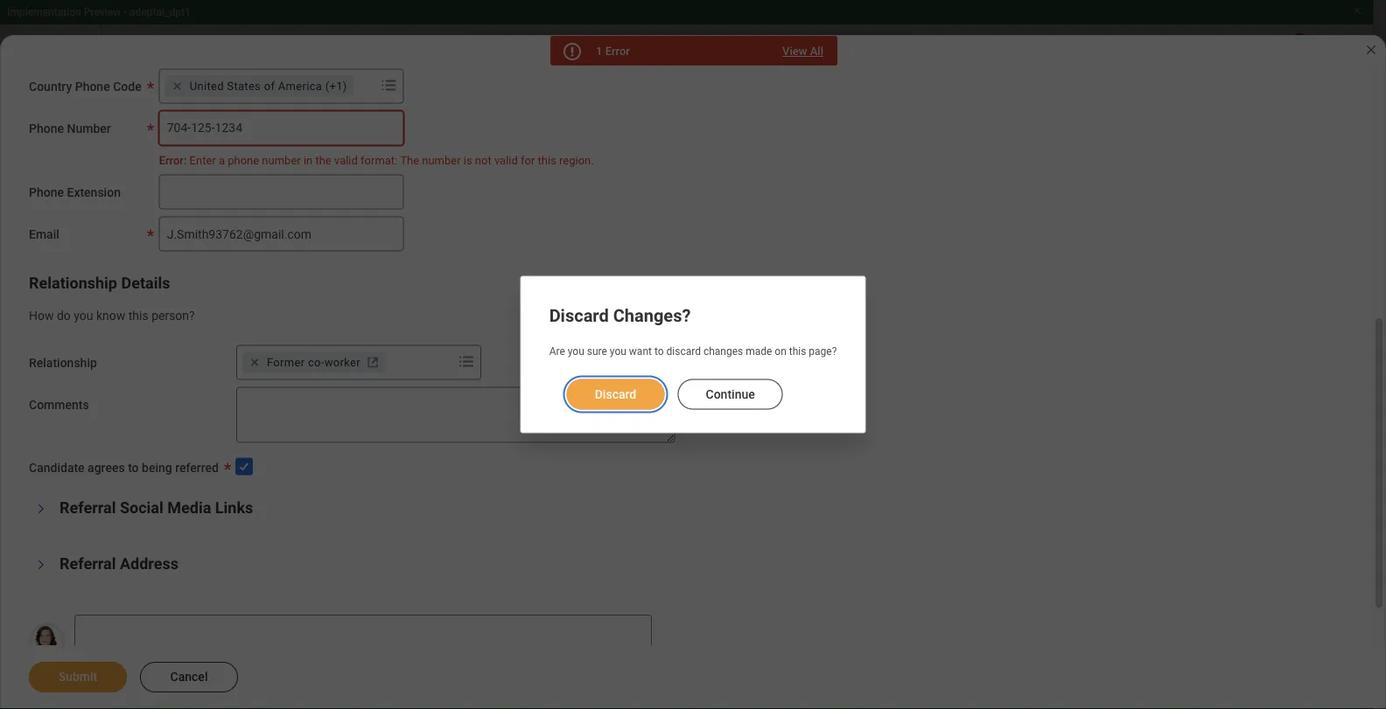Task type: vqa. For each thing, say whether or not it's contained in the screenshot.
manager
yes



Task type: describe. For each thing, give the bounding box(es) containing it.
and inside we value our talented employees, and whenever possible strive to help one of our associates grow professionally before recruiting new talent to our open positions. if you think the open position you see is right for you, we encourage you to apply!
[[283, 455, 304, 470]]

prompts image for relationship
[[456, 351, 477, 372]]

current
[[125, 563, 163, 578]]

include
[[342, 547, 381, 561]]

worker
[[324, 356, 361, 369]]

professionally
[[634, 455, 711, 470]]

position
[[367, 472, 411, 486]]

job for alert
[[379, 360, 400, 374]]

united states of america (+1)
[[190, 79, 347, 93]]

help
[[458, 455, 481, 470]]

create job alert
[[340, 360, 430, 374]]

on inside discard changes? dialog
[[775, 345, 786, 357]]

our right value
[[151, 455, 169, 470]]

manager
[[323, 563, 371, 578]]

guiding
[[384, 547, 425, 561]]

extension
[[67, 185, 121, 200]]

central for staff hr representative - southern & central europe link
[[522, 101, 566, 117]]

phone extension
[[29, 185, 121, 200]]

view all
[[782, 45, 823, 58]]

relationship details button
[[29, 274, 170, 292]]

email
[[29, 227, 59, 242]]

hr-service center link
[[944, 685, 1043, 703]]

hr down "(+1)"
[[325, 101, 343, 117]]

the down phone number text box
[[315, 153, 331, 166]]

representative for staff hr representative - southern & central europe button
[[170, 311, 288, 332]]

you,
[[518, 472, 539, 486]]

right
[[471, 472, 496, 486]]

view for view all
[[782, 45, 807, 58]]

of for hr
[[208, 547, 219, 561]]

possible
[[362, 455, 408, 470]]

1 valid from the left
[[334, 153, 358, 166]]

are
[[549, 345, 565, 357]]

whenever
[[307, 455, 359, 470]]

view job posting details main content
[[0, 81, 1373, 710]]

changes?
[[613, 306, 691, 326]]

2 horizontal spatial and
[[637, 547, 658, 561]]

1 error
[[596, 45, 630, 58]]

- inside implementation preview -   adeptai_dpt1 banner
[[124, 6, 127, 18]]

close refer a candidate from internal career image
[[1364, 43, 1378, 57]]

the inside the responsibilities of the hr representative include guiding employees through the appropriate on and offboarding policies, following up with current employees, assisting the hr manager with administrative tasks, and writing reports.
[[99, 547, 119, 561]]

offboarding
[[661, 547, 724, 561]]

writing
[[539, 563, 576, 578]]

continue button
[[678, 379, 783, 410]]

want
[[629, 345, 652, 357]]

view job posting details
[[35, 96, 270, 121]]

(+1)
[[325, 79, 347, 93]]

how do you know this person?
[[29, 309, 195, 323]]

number
[[67, 121, 111, 135]]

relationship details
[[29, 274, 170, 292]]

employees, inside the responsibilities of the hr representative include guiding employees through the appropriate on and offboarding policies, following up with current employees, assisting the hr manager with administrative tasks, and writing reports.
[[166, 563, 228, 578]]

the up assisting
[[222, 547, 239, 561]]

page?
[[809, 345, 837, 357]]

southern for staff hr representative - southern & central europe button
[[304, 311, 375, 332]]

- for staff hr representative - southern & central europe link
[[443, 101, 447, 117]]

discard changes?
[[549, 306, 691, 326]]

this inside discard changes? dialog
[[789, 345, 806, 357]]

region.
[[559, 153, 594, 166]]

referral address button
[[60, 555, 179, 574]]

service
[[964, 689, 1004, 703]]

representative for staff hr representative - southern & central europe link
[[347, 101, 439, 117]]

difference
[[230, 502, 285, 517]]

tasks,
[[480, 563, 512, 578]]

you right are on the left of the page
[[568, 345, 584, 357]]

relationship details group
[[29, 273, 678, 324]]

central for staff hr representative - southern & central europe button
[[396, 311, 452, 332]]

social
[[120, 499, 163, 518]]

phone
[[228, 153, 259, 166]]

changes
[[703, 345, 743, 357]]

strive
[[411, 455, 441, 470]]

relationship for relationship details
[[29, 274, 117, 292]]

up
[[828, 547, 841, 561]]

comments
[[29, 398, 89, 412]]

hr down representative
[[303, 563, 320, 578]]

format:
[[361, 153, 397, 166]]

x small image
[[246, 354, 263, 371]]

discard for discard
[[595, 387, 636, 402]]

our people make all the difference in our success
[[99, 502, 367, 517]]

2 valid from the left
[[494, 153, 518, 166]]

to right excited on the left
[[142, 425, 153, 439]]

ext link image
[[364, 354, 382, 371]]

employees, inside we value our talented employees, and whenever possible strive to help one of our associates grow professionally before recruiting new talent to our open positions. if you think the open position you see is right for you, we encourage you to apply!
[[219, 455, 280, 470]]

details inside main content
[[205, 96, 270, 121]]

the up the writing
[[535, 547, 552, 561]]

see
[[437, 472, 456, 486]]

details inside group
[[121, 274, 170, 292]]

Email text field
[[159, 217, 404, 252]]

referred
[[175, 461, 219, 475]]

in inside "dialog"
[[304, 153, 313, 166]]

we
[[543, 472, 558, 486]]

phone number
[[29, 121, 111, 135]]

2 open from the left
[[337, 472, 364, 486]]

refer
[[240, 360, 269, 374]]

employees
[[428, 547, 487, 561]]

representative
[[262, 547, 339, 561]]

europe for staff hr representative - southern & central europe link
[[570, 101, 613, 117]]

code
[[113, 79, 141, 93]]

on inside the responsibilities of the hr representative include guiding employees through the appropriate on and offboarding policies, following up with current employees, assisting the hr manager with administrative tasks, and writing reports.
[[621, 547, 634, 561]]

of inside we value our talented employees, and whenever possible strive to help one of our associates grow professionally before recruiting new talent to our open positions. if you think the open position you see is right for you, we encourage you to apply!
[[507, 455, 518, 470]]

discard changes? dialog
[[520, 276, 866, 434]]

media
[[167, 499, 211, 518]]

talent
[[99, 472, 130, 486]]

a
[[219, 153, 225, 166]]

for inside we value our talented employees, and whenever possible strive to help one of our associates grow professionally before recruiting new talent to our open positions. if you think the open position you see is right for you, we encourage you to apply!
[[499, 472, 515, 486]]

career?
[[214, 425, 255, 439]]

co-
[[308, 356, 324, 369]]

candidate agrees to being referred
[[29, 461, 219, 475]]

recruiting
[[752, 455, 803, 470]]

staff hr representative - southern & central europe for staff hr representative - southern & central europe link
[[291, 101, 613, 117]]

assisting
[[231, 563, 280, 578]]

the down representative
[[283, 563, 300, 578]]

united
[[190, 79, 224, 93]]

former co-worker
[[267, 356, 361, 369]]

continue
[[706, 387, 755, 402]]

0 vertical spatial is
[[464, 153, 472, 166]]

are you sure you want to discard changes made on this page?
[[549, 345, 837, 357]]

exclamation image
[[565, 46, 578, 59]]

staff for staff hr representative - southern & central europe button
[[99, 311, 137, 332]]

posting
[[127, 96, 199, 121]]

relationship for relationship
[[29, 356, 97, 370]]

reports.
[[579, 563, 621, 578]]



Task type: locate. For each thing, give the bounding box(es) containing it.
prompts image right alert
[[456, 351, 477, 372]]

- up former
[[293, 311, 299, 332]]

1 vertical spatial on
[[621, 547, 634, 561]]

1 horizontal spatial the
[[400, 153, 419, 166]]

0 horizontal spatial and
[[283, 455, 304, 470]]

0 horizontal spatial &
[[380, 311, 391, 332]]

0 horizontal spatial with
[[99, 563, 122, 578]]

you inside relationship details group
[[74, 309, 93, 323]]

1 horizontal spatial this
[[538, 153, 556, 166]]

0 vertical spatial staff hr representative - southern & central europe
[[291, 101, 613, 117]]

1 horizontal spatial representative
[[347, 101, 439, 117]]

0 horizontal spatial for
[[499, 472, 515, 486]]

0 horizontal spatial open
[[168, 472, 195, 486]]

prompts image
[[379, 75, 400, 96], [456, 351, 477, 372]]

adeptai_dpt1
[[130, 6, 191, 18]]

job for posting
[[86, 96, 122, 121]]

0 horizontal spatial of
[[208, 547, 219, 561]]

this inside relationship details group
[[128, 309, 148, 323]]

0 horizontal spatial view
[[35, 96, 81, 121]]

implementation preview -   adeptai_dpt1
[[7, 6, 191, 18]]

phone
[[75, 79, 110, 93], [29, 121, 64, 135], [29, 185, 64, 200]]

policies,
[[727, 547, 772, 561]]

people
[[121, 502, 158, 517]]

discard down 'sure'
[[595, 387, 636, 402]]

open
[[168, 472, 195, 486], [337, 472, 364, 486]]

central up region.
[[522, 101, 566, 117]]

&
[[510, 101, 518, 117], [380, 311, 391, 332]]

0 vertical spatial in
[[304, 153, 313, 166]]

& for staff hr representative - southern & central europe link
[[510, 101, 518, 117]]

being
[[142, 461, 172, 475]]

0 vertical spatial employees,
[[219, 455, 280, 470]]

to left apply!
[[644, 472, 655, 486]]

on up reports.
[[621, 547, 634, 561]]

2 horizontal spatial this
[[789, 345, 806, 357]]

staff
[[291, 101, 321, 117], [99, 311, 137, 332]]

0 horizontal spatial number
[[262, 153, 301, 166]]

valid left format:
[[334, 153, 358, 166]]

2 number from the left
[[422, 153, 461, 166]]

1 number from the left
[[262, 153, 301, 166]]

& for staff hr representative - southern & central europe button
[[380, 311, 391, 332]]

positions.
[[198, 472, 251, 486]]

former co-worker, press delete to clear value, ctrl + enter opens in new window. option
[[242, 352, 385, 373]]

associates
[[542, 455, 601, 470]]

hr-
[[944, 689, 964, 703]]

europe for staff hr representative - southern & central europe button
[[457, 311, 512, 332]]

1 horizontal spatial southern
[[450, 101, 506, 117]]

apply!
[[658, 472, 690, 486]]

referral left current
[[60, 555, 116, 574]]

referral for referral address
[[60, 555, 116, 574]]

- for staff hr representative - southern & central europe button
[[293, 311, 299, 332]]

check small image
[[234, 456, 255, 477]]

hr up assisting
[[242, 547, 259, 561]]

1 vertical spatial referral
[[60, 555, 116, 574]]

job up number
[[86, 96, 122, 121]]

prompts image right "(+1)"
[[379, 75, 400, 96]]

of down our people make all the difference in our success
[[208, 547, 219, 561]]

phone for phone number
[[29, 121, 64, 135]]

1 horizontal spatial europe
[[570, 101, 613, 117]]

for down one
[[499, 472, 515, 486]]

staff hr representative - southern & central europe for staff hr representative - southern & central europe button
[[99, 311, 512, 332]]

details down states
[[205, 96, 270, 121]]

phone up email
[[29, 185, 64, 200]]

employees, up if
[[219, 455, 280, 470]]

to up see
[[444, 455, 455, 470]]

employee's photo (logan mcneil) image
[[29, 624, 65, 659]]

phone for phone extension
[[29, 185, 64, 200]]

1 horizontal spatial with
[[374, 563, 397, 578]]

1 vertical spatial in
[[288, 502, 298, 517]]

0 horizontal spatial details
[[121, 274, 170, 292]]

all
[[194, 502, 207, 517]]

former
[[267, 356, 305, 369]]

encourage
[[561, 472, 619, 486]]

dialog
[[0, 0, 1386, 710]]

representative inside group
[[170, 311, 288, 332]]

you right 'sure'
[[610, 345, 626, 357]]

valid
[[334, 153, 358, 166], [494, 153, 518, 166]]

grow left the your
[[156, 425, 183, 439]]

central up alert
[[396, 311, 452, 332]]

employees,
[[219, 455, 280, 470], [166, 563, 228, 578]]

southern inside group
[[304, 311, 375, 332]]

1 horizontal spatial for
[[521, 153, 535, 166]]

number down phone number text box
[[262, 153, 301, 166]]

1 horizontal spatial &
[[510, 101, 518, 117]]

job left alert
[[379, 360, 400, 374]]

the inside we value our talented employees, and whenever possible strive to help one of our associates grow professionally before recruiting new talent to our open positions. if you think the open position you see is right for you, we encourage you to apply!
[[317, 472, 334, 486]]

profile logan mcneil element
[[1313, 33, 1362, 72]]

open down "talented"
[[168, 472, 195, 486]]

staff inside group
[[99, 311, 137, 332]]

to right want
[[654, 345, 664, 357]]

2 vertical spatial of
[[208, 547, 219, 561]]

discard for discard changes?
[[549, 306, 609, 326]]

notifications element
[[1215, 33, 1264, 72]]

details
[[205, 96, 270, 121], [121, 274, 170, 292]]

1 vertical spatial details
[[121, 274, 170, 292]]

region containing discard
[[549, 365, 837, 412]]

candidate
[[29, 461, 85, 475]]

1 horizontal spatial valid
[[494, 153, 518, 166]]

referral address
[[60, 555, 179, 574]]

view inside main content
[[35, 96, 81, 121]]

staff hr representative - southern & central europe group
[[99, 308, 851, 612]]

discard inside button
[[595, 387, 636, 402]]

1 vertical spatial staff
[[99, 311, 137, 332]]

think
[[287, 472, 314, 486]]

on right made
[[775, 345, 786, 357]]

2 referral from the top
[[60, 555, 116, 574]]

0 vertical spatial job
[[86, 96, 122, 121]]

discard up 'sure'
[[549, 306, 609, 326]]

1 vertical spatial central
[[396, 311, 452, 332]]

1 with from the left
[[99, 563, 122, 578]]

person?
[[151, 309, 195, 323]]

1 horizontal spatial grow
[[604, 455, 631, 470]]

0 vertical spatial &
[[510, 101, 518, 117]]

0 horizontal spatial grow
[[156, 425, 183, 439]]

0 horizontal spatial -
[[124, 6, 127, 18]]

close environment banner image
[[1352, 5, 1362, 16]]

prompts image for country phone code
[[379, 75, 400, 96]]

grow inside we value our talented employees, and whenever possible strive to help one of our associates grow professionally before recruiting new talent to our open positions. if you think the open position you see is right for you, we encourage you to apply!
[[604, 455, 631, 470]]

united states of america (+1), press delete to clear value. option
[[165, 75, 354, 96]]

view up phone number
[[35, 96, 81, 121]]

2 horizontal spatial of
[[507, 455, 518, 470]]

0 vertical spatial and
[[283, 455, 304, 470]]

the left address
[[99, 547, 119, 561]]

is inside we value our talented employees, and whenever possible strive to help one of our associates grow professionally before recruiting new talent to our open positions. if you think the open position you see is right for you, we encourage you to apply!
[[459, 472, 468, 486]]

1
[[596, 45, 602, 58]]

and down through at the left
[[515, 563, 536, 578]]

the responsibilities of the hr representative include guiding employees through the appropriate on and offboarding policies, following up with current employees, assisting the hr manager with administrative tasks, and writing reports.
[[99, 547, 844, 578]]

employees, down responsibilities
[[166, 563, 228, 578]]

1 horizontal spatial prompts image
[[456, 351, 477, 372]]

in down phone number text box
[[304, 153, 313, 166]]

relationship inside group
[[29, 274, 117, 292]]

relationship up do
[[29, 274, 117, 292]]

error
[[605, 45, 630, 58]]

1 vertical spatial grow
[[604, 455, 631, 470]]

0 vertical spatial for
[[521, 153, 535, 166]]

1 relationship from the top
[[29, 274, 117, 292]]

- inside "staff hr representative - southern & central europe" group
[[293, 311, 299, 332]]

1 vertical spatial of
[[507, 455, 518, 470]]

0 vertical spatial this
[[538, 153, 556, 166]]

dialog containing relationship details
[[0, 0, 1386, 710]]

0 vertical spatial phone
[[75, 79, 110, 93]]

europe inside group
[[457, 311, 512, 332]]

1 referral from the top
[[60, 499, 116, 518]]

create
[[340, 360, 376, 374]]

you right do
[[74, 309, 93, 323]]

2 vertical spatial and
[[515, 563, 536, 578]]

of right one
[[507, 455, 518, 470]]

hr right know
[[142, 311, 165, 332]]

0 horizontal spatial job
[[86, 96, 122, 121]]

0 vertical spatial prompts image
[[379, 75, 400, 96]]

view left the all
[[782, 45, 807, 58]]

implementation
[[7, 6, 81, 18]]

staff hr representative - southern & central europe up not
[[291, 101, 613, 117]]

administrative
[[400, 563, 477, 578]]

your
[[186, 425, 211, 439]]

to inside discard changes? dialog
[[654, 345, 664, 357]]

do
[[57, 309, 71, 323]]

2 horizontal spatial -
[[443, 101, 447, 117]]

we
[[99, 455, 116, 470]]

0 vertical spatial -
[[124, 6, 127, 18]]

1 vertical spatial view
[[35, 96, 81, 121]]

staff hr representative - southern & central europe inside group
[[99, 311, 512, 332]]

this left "page?"
[[789, 345, 806, 357]]

0 horizontal spatial central
[[396, 311, 452, 332]]

for inside "dialog"
[[521, 153, 535, 166]]

you down "strive"
[[414, 472, 434, 486]]

grow
[[156, 425, 183, 439], [604, 455, 631, 470]]

referral down talent
[[60, 499, 116, 518]]

referral
[[60, 499, 116, 518], [60, 555, 116, 574]]

view for view job posting details
[[35, 96, 81, 121]]

2 relationship from the top
[[29, 356, 97, 370]]

is left not
[[464, 153, 472, 166]]

united states of america (+1) element
[[190, 78, 347, 94]]

2 vertical spatial -
[[293, 311, 299, 332]]

our down the think
[[301, 502, 318, 517]]

1 vertical spatial the
[[99, 547, 119, 561]]

0 vertical spatial central
[[522, 101, 566, 117]]

europe
[[570, 101, 613, 117], [457, 311, 512, 332]]

1 horizontal spatial number
[[422, 153, 461, 166]]

the right all in the bottom left of the page
[[210, 502, 227, 517]]

1 vertical spatial is
[[459, 472, 468, 486]]

before
[[714, 455, 749, 470]]

to left being
[[128, 461, 139, 475]]

1 horizontal spatial -
[[293, 311, 299, 332]]

1 horizontal spatial in
[[304, 153, 313, 166]]

central inside group
[[396, 311, 452, 332]]

country
[[29, 79, 72, 93]]

0 vertical spatial europe
[[570, 101, 613, 117]]

0 vertical spatial view
[[782, 45, 807, 58]]

1 vertical spatial employees,
[[166, 563, 228, 578]]

0 horizontal spatial staff
[[99, 311, 137, 332]]

1 vertical spatial europe
[[457, 311, 512, 332]]

excited
[[99, 425, 139, 439]]

know
[[96, 309, 125, 323]]

agrees
[[88, 461, 125, 475]]

in
[[304, 153, 313, 166], [288, 502, 298, 517]]

1 horizontal spatial view
[[782, 45, 807, 58]]

0 horizontal spatial prompts image
[[379, 75, 400, 96]]

- right preview
[[124, 6, 127, 18]]

error:
[[159, 153, 187, 166]]

through
[[490, 547, 532, 561]]

1 vertical spatial prompts image
[[456, 351, 477, 372]]

2 vertical spatial this
[[789, 345, 806, 357]]

the inside "dialog"
[[400, 153, 419, 166]]

representative up format:
[[347, 101, 439, 117]]

1 vertical spatial this
[[128, 309, 148, 323]]

our
[[99, 502, 118, 517]]

staff down relationship details
[[99, 311, 137, 332]]

of right states
[[264, 79, 275, 93]]

how
[[29, 309, 54, 323]]

1 horizontal spatial on
[[775, 345, 786, 357]]

0 horizontal spatial in
[[288, 502, 298, 517]]

0 horizontal spatial representative
[[170, 311, 288, 332]]

error: enter a phone number in the valid format: the number is not valid for this region.
[[159, 153, 594, 166]]

if
[[254, 472, 262, 486]]

0 vertical spatial on
[[775, 345, 786, 357]]

1 vertical spatial discard
[[595, 387, 636, 402]]

relationship up comments
[[29, 356, 97, 370]]

to down value
[[133, 472, 144, 486]]

excited to grow your career?
[[99, 425, 255, 439]]

of inside united states of america (+1) element
[[264, 79, 275, 93]]

you right if
[[265, 472, 284, 486]]

view
[[782, 45, 807, 58], [35, 96, 81, 121]]

for
[[521, 153, 535, 166], [499, 472, 515, 486]]

number left not
[[422, 153, 461, 166]]

0 horizontal spatial southern
[[304, 311, 375, 332]]

valid right not
[[494, 153, 518, 166]]

referral social media links
[[60, 499, 253, 518]]

2 with from the left
[[374, 563, 397, 578]]

1 horizontal spatial job
[[379, 360, 400, 374]]

new
[[806, 455, 829, 470]]

our
[[151, 455, 169, 470], [521, 455, 539, 470], [147, 472, 165, 486], [301, 502, 318, 517]]

region
[[549, 365, 837, 412]]

this right know
[[128, 309, 148, 323]]

1 horizontal spatial open
[[337, 472, 364, 486]]

0 vertical spatial of
[[264, 79, 275, 93]]

hr-service center
[[944, 689, 1043, 703]]

refer button
[[206, 350, 304, 385]]

in down the think
[[288, 502, 298, 517]]

make
[[161, 502, 191, 517]]

following
[[775, 547, 825, 561]]

0 vertical spatial the
[[400, 153, 419, 166]]

0 horizontal spatial europe
[[457, 311, 512, 332]]

referral for referral social media links
[[60, 499, 116, 518]]

discard button
[[567, 379, 665, 410]]

southern for staff hr representative - southern & central europe link
[[450, 101, 506, 117]]

1 horizontal spatial staff
[[291, 101, 321, 117]]

we value our talented employees, and whenever possible strive to help one of our associates grow professionally before recruiting new talent to our open positions. if you think the open position you see is right for you, we encourage you to apply!
[[99, 455, 832, 486]]

Phone Extension text field
[[159, 175, 404, 210]]

our up you,
[[521, 455, 539, 470]]

staff down america
[[291, 101, 321, 117]]

states
[[227, 79, 261, 93]]

this
[[538, 153, 556, 166], [128, 309, 148, 323], [789, 345, 806, 357]]

central
[[522, 101, 566, 117], [396, 311, 452, 332]]

and left offboarding
[[637, 547, 658, 561]]

Comments text field
[[236, 387, 675, 443]]

of inside the responsibilities of the hr representative include guiding employees through the appropriate on and offboarding policies, following up with current employees, assisting the hr manager with administrative tasks, and writing reports.
[[208, 547, 219, 561]]

1 vertical spatial representative
[[170, 311, 288, 332]]

with left current
[[99, 563, 122, 578]]

southern
[[450, 101, 506, 117], [304, 311, 375, 332]]

america
[[278, 79, 322, 93]]

implementation preview -   adeptai_dpt1 banner
[[0, 0, 1373, 81]]

None text field
[[74, 615, 652, 671]]

0 vertical spatial grow
[[156, 425, 183, 439]]

0 vertical spatial staff
[[291, 101, 321, 117]]

- up error: enter a phone number in the valid format: the number is not valid for this region.
[[443, 101, 447, 117]]

1 horizontal spatial of
[[264, 79, 275, 93]]

responsibilities
[[122, 547, 205, 561]]

1 vertical spatial &
[[380, 311, 391, 332]]

0 vertical spatial discard
[[549, 306, 609, 326]]

all
[[810, 45, 823, 58]]

phone left code
[[75, 79, 110, 93]]

success
[[321, 502, 367, 517]]

0 horizontal spatial this
[[128, 309, 148, 323]]

the down whenever
[[317, 472, 334, 486]]

job
[[86, 96, 122, 121], [379, 360, 400, 374]]

0 horizontal spatial on
[[621, 547, 634, 561]]

2 vertical spatial phone
[[29, 185, 64, 200]]

staff hr representative - southern & central europe button
[[99, 311, 512, 332]]

staff for staff hr representative - southern & central europe link
[[291, 101, 321, 117]]

open down whenever
[[337, 472, 364, 486]]

former co-worker element
[[267, 355, 361, 371]]

1 horizontal spatial central
[[522, 101, 566, 117]]

1 vertical spatial -
[[443, 101, 447, 117]]

sure
[[587, 345, 607, 357]]

1 vertical spatial staff hr representative - southern & central europe
[[99, 311, 512, 332]]

0 vertical spatial referral
[[60, 499, 116, 518]]

details up person?
[[121, 274, 170, 292]]

0 horizontal spatial valid
[[334, 153, 358, 166]]

southern up not
[[450, 101, 506, 117]]

grow up encourage
[[604, 455, 631, 470]]

center
[[1007, 689, 1043, 703]]

x small image
[[169, 77, 186, 95]]

enter
[[190, 153, 216, 166]]

representative
[[347, 101, 439, 117], [170, 311, 288, 332]]

Phone Number text field
[[159, 110, 404, 145]]

preview
[[84, 6, 121, 18]]

and up the think
[[283, 455, 304, 470]]

1 vertical spatial phone
[[29, 121, 64, 135]]

you right encourage
[[622, 472, 641, 486]]

the right format:
[[400, 153, 419, 166]]

phone down country
[[29, 121, 64, 135]]

& inside group
[[380, 311, 391, 332]]

links
[[215, 499, 253, 518]]

region inside discard changes? dialog
[[549, 365, 837, 412]]

our down value
[[147, 472, 165, 486]]

0 vertical spatial relationship
[[29, 274, 117, 292]]

southern up worker
[[304, 311, 375, 332]]

1 open from the left
[[168, 472, 195, 486]]

for right not
[[521, 153, 535, 166]]

in inside "staff hr representative - southern & central europe" group
[[288, 502, 298, 517]]

of for (+1)
[[264, 79, 275, 93]]

referral social media links button
[[60, 499, 253, 518]]

staff hr representative - southern & central europe up former co-worker element
[[99, 311, 512, 332]]

representative up x small image
[[170, 311, 288, 332]]

0 vertical spatial representative
[[347, 101, 439, 117]]

this left region.
[[538, 153, 556, 166]]

with down guiding
[[374, 563, 397, 578]]

is down 'help'
[[459, 472, 468, 486]]

1 vertical spatial and
[[637, 547, 658, 561]]

1 vertical spatial job
[[379, 360, 400, 374]]

view inside "dialog"
[[782, 45, 807, 58]]

0 vertical spatial southern
[[450, 101, 506, 117]]

job inside create job alert button
[[379, 360, 400, 374]]

country phone code
[[29, 79, 141, 93]]



